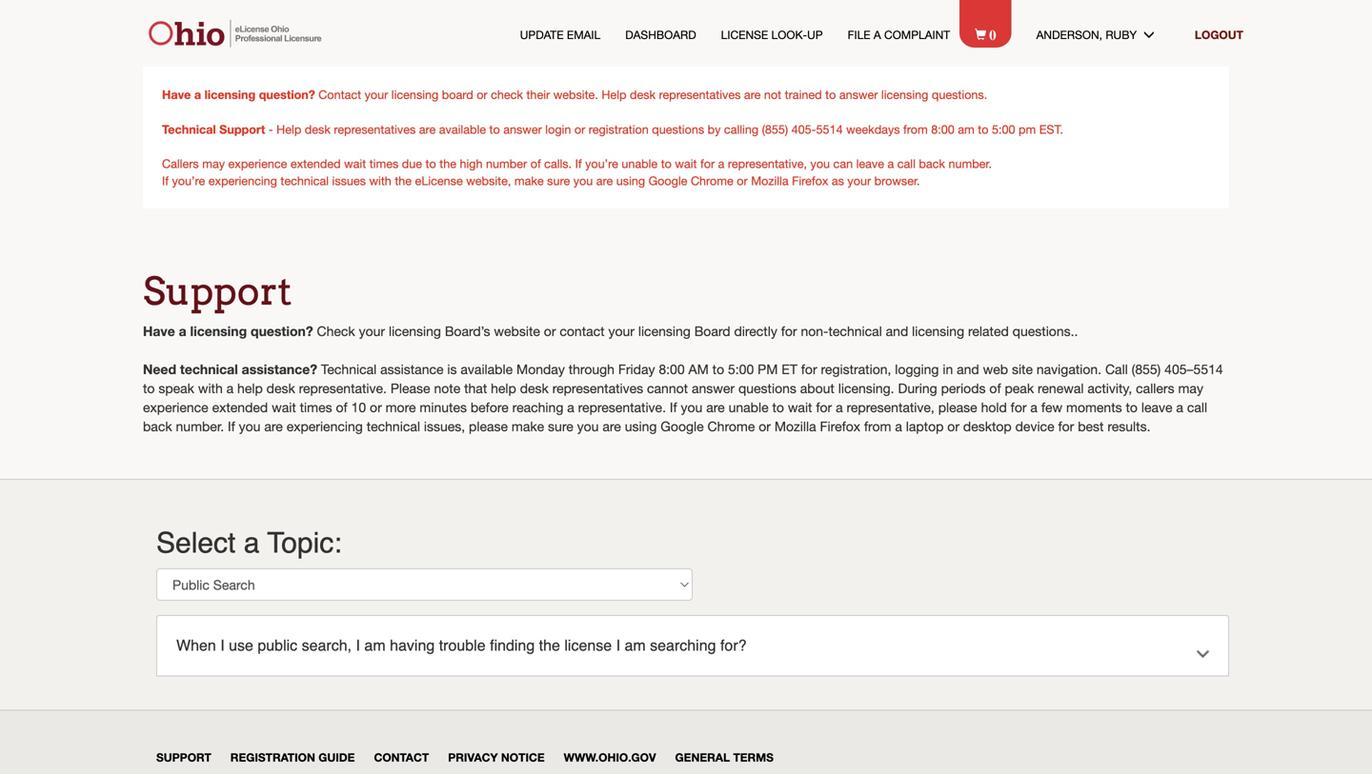 Task type: locate. For each thing, give the bounding box(es) containing it.
1 horizontal spatial please
[[939, 400, 978, 416]]

405-
[[792, 122, 816, 136]]

5514
[[816, 122, 843, 136]]

1 horizontal spatial times
[[370, 157, 399, 171]]

contact inside "have a licensing question? contact your licensing board or check their website. help desk representatives are not trained to answer licensing questions."
[[319, 88, 361, 102]]

sure inside technical assistance is available monday through friday 8:00 am to 5:00 pm et for registration, logging in and web site navigation. call (855) 405–5514 to speak with a help desk representative. please note that help desk representatives cannot answer questions about licensing. during periods of peak renewal activity, callers may experience extended wait times of 10 or more minutes before reaching a representative. if you are unable to wait for a representative, please hold for a few moments to leave a call back number. if you are experiencing technical issues, please make sure you are using google chrome or mozilla firefox from a laptop or desktop device for best results.
[[548, 419, 574, 435]]

the right finding
[[539, 637, 560, 655]]

0 vertical spatial questions
[[652, 122, 704, 136]]

1 horizontal spatial help
[[491, 381, 516, 396]]

0 horizontal spatial extended
[[212, 400, 268, 416]]

1 horizontal spatial call
[[1187, 400, 1208, 416]]

1 vertical spatial may
[[1178, 381, 1204, 396]]

as
[[832, 174, 844, 188]]

1 vertical spatial please
[[469, 419, 508, 435]]

need technical assistance?
[[143, 362, 317, 377]]

wait down 'assistance?'
[[272, 400, 296, 416]]

or left "contact"
[[544, 324, 556, 339]]

questions
[[652, 122, 704, 136], [739, 381, 797, 396]]

your left board
[[365, 88, 388, 102]]

anderson,
[[1037, 28, 1103, 41]]

1 horizontal spatial questions
[[739, 381, 797, 396]]

may right callers
[[202, 157, 225, 171]]

0 vertical spatial firefox
[[792, 174, 829, 188]]

5:00 inside technical support - help desk representatives are available to answer login or registration questions by calling (855) 405-5514 weekdays from 8:00 am to 5:00 pm est.
[[992, 122, 1016, 136]]

0 horizontal spatial 8:00
[[659, 362, 685, 377]]

times
[[370, 157, 399, 171], [300, 400, 332, 416]]

0 horizontal spatial am
[[364, 637, 386, 655]]

1 vertical spatial representative,
[[847, 400, 935, 416]]

technical up 10 at the left of the page
[[321, 362, 377, 377]]

chrome down am on the right of the page
[[708, 419, 755, 435]]

help up technical support - help desk representatives are available to answer login or registration questions by calling (855) 405-5514 weekdays from 8:00 am to 5:00 pm est.
[[602, 88, 627, 102]]

8:00 up cannot
[[659, 362, 685, 377]]

please down before
[[469, 419, 508, 435]]

or down calling
[[737, 174, 748, 188]]

may inside the callers may experience extended wait times due to the high number of calls. if you're unable to wait for a representative, you can leave a call back number. if you're experiencing technical issues with the elicense website, make sure you are using google chrome or mozilla firefox as your browser.
[[202, 157, 225, 171]]

of inside the callers may experience extended wait times due to the high number of calls. if you're unable to wait for a representative, you can leave a call back number. if you're experiencing technical issues with the elicense website, make sure you are using google chrome or mozilla firefox as your browser.
[[531, 157, 541, 171]]

web
[[983, 362, 1008, 377]]

for?
[[721, 637, 747, 655]]

available inside technical support - help desk representatives are available to answer login or registration questions by calling (855) 405-5514 weekdays from 8:00 am to 5:00 pm est.
[[439, 122, 486, 136]]

2 horizontal spatial of
[[990, 381, 1001, 396]]

1 vertical spatial back
[[143, 419, 172, 435]]

0 horizontal spatial technical
[[162, 122, 216, 136]]

answer inside technical assistance is available monday through friday 8:00 am to 5:00 pm et for registration, logging in and web site navigation. call (855) 405–5514 to speak with a help desk representative. please note that help desk representatives cannot answer questions about licensing. during periods of peak renewal activity, callers may experience extended wait times of 10 or more minutes before reaching a representative. if you are unable to wait for a representative, please hold for a few moments to leave a call back number. if you are experiencing technical issues, please make sure you are using google chrome or mozilla firefox from a laptop or desktop device for best results.
[[692, 381, 735, 396]]

8:00 inside technical assistance is available monday through friday 8:00 am to 5:00 pm et for registration, logging in and web site navigation. call (855) 405–5514 to speak with a help desk representative. please note that help desk representatives cannot answer questions about licensing. during periods of peak renewal activity, callers may experience extended wait times of 10 or more minutes before reaching a representative. if you are unable to wait for a representative, please hold for a few moments to leave a call back number. if you are experiencing technical issues, please make sure you are using google chrome or mozilla firefox from a laptop or desktop device for best results.
[[659, 362, 685, 377]]

2 horizontal spatial the
[[539, 637, 560, 655]]

call inside technical assistance is available monday through friday 8:00 am to 5:00 pm et for registration, logging in and web site navigation. call (855) 405–5514 to speak with a help desk representative. please note that help desk representatives cannot answer questions about licensing. during periods of peak renewal activity, callers may experience extended wait times of 10 or more minutes before reaching a representative. if you are unable to wait for a representative, please hold for a few moments to leave a call back number. if you are experiencing technical issues, please make sure you are using google chrome or mozilla firefox from a laptop or desktop device for best results.
[[1187, 400, 1208, 416]]

(855)
[[762, 122, 788, 136], [1132, 362, 1161, 377]]

1 vertical spatial sure
[[548, 419, 574, 435]]

1 horizontal spatial technical
[[321, 362, 377, 377]]

are inside technical support - help desk representatives are available to answer login or registration questions by calling (855) 405-5514 weekdays from 8:00 am to 5:00 pm est.
[[419, 122, 436, 136]]

to right am on the right of the page
[[713, 362, 724, 377]]

answer down am on the right of the page
[[692, 381, 735, 396]]

0 vertical spatial available
[[439, 122, 486, 136]]

question? up 'assistance?'
[[251, 324, 313, 339]]

anderson, ruby link
[[1037, 27, 1170, 43]]

from right weekdays
[[904, 122, 928, 136]]

representative, inside technical assistance is available monday through friday 8:00 am to 5:00 pm et for registration, logging in and web site navigation. call (855) 405–5514 to speak with a help desk representative. please note that help desk representatives cannot answer questions about licensing. during periods of peak renewal activity, callers may experience extended wait times of 10 or more minutes before reaching a representative. if you are unable to wait for a representative, please hold for a few moments to leave a call back number. if you are experiencing technical issues, please make sure you are using google chrome or mozilla firefox from a laptop or desktop device for best results.
[[847, 400, 935, 416]]

representative, inside the callers may experience extended wait times due to the high number of calls. if you're unable to wait for a representative, you can leave a call back number. if you're experiencing technical issues with the elicense website, make sure you are using google chrome or mozilla firefox as your browser.
[[728, 157, 807, 171]]

the
[[440, 157, 457, 171], [395, 174, 412, 188], [539, 637, 560, 655]]

1 horizontal spatial i
[[356, 637, 360, 655]]

extended down need technical assistance?
[[212, 400, 268, 416]]

make down number
[[515, 174, 544, 188]]

2 vertical spatial answer
[[692, 381, 735, 396]]

are inside "have a licensing question? contact your licensing board or check their website. help desk representatives are not trained to answer licensing questions."
[[744, 88, 761, 102]]

1 vertical spatial call
[[1187, 400, 1208, 416]]

can
[[834, 157, 853, 171]]

experience down speak
[[143, 400, 208, 416]]

registration
[[230, 751, 315, 765]]

1 vertical spatial answer
[[503, 122, 542, 136]]

0 vertical spatial unable
[[622, 157, 658, 171]]

experience down "-"
[[228, 157, 287, 171]]

0 vertical spatial contact
[[319, 88, 361, 102]]

issues
[[332, 174, 366, 188]]

have for have a licensing question? check your licensing board's website or contact your licensing board directly for non-technical and licensing related questions..
[[143, 324, 175, 339]]

chrome down by
[[691, 174, 734, 188]]

not
[[764, 88, 782, 102]]

1 horizontal spatial unable
[[729, 400, 769, 416]]

mozilla inside the callers may experience extended wait times due to the high number of calls. if you're unable to wait for a representative, you can leave a call back number. if you're experiencing technical issues with the elicense website, make sure you are using google chrome or mozilla firefox as your browser.
[[751, 174, 789, 188]]

extended inside technical assistance is available monday through friday 8:00 am to 5:00 pm et for registration, logging in and web site navigation. call (855) 405–5514 to speak with a help desk representative. please note that help desk representatives cannot answer questions about licensing. during periods of peak renewal activity, callers may experience extended wait times of 10 or more minutes before reaching a representative. if you are unable to wait for a representative, please hold for a few moments to leave a call back number. if you are experiencing technical issues, please make sure you are using google chrome or mozilla firefox from a laptop or desktop device for best results.
[[212, 400, 268, 416]]

0 vertical spatial sure
[[547, 174, 570, 188]]

0 horizontal spatial times
[[300, 400, 332, 416]]

help down need technical assistance?
[[237, 381, 263, 396]]

experiencing down "-"
[[209, 174, 277, 188]]

unable inside technical assistance is available monday through friday 8:00 am to 5:00 pm et for registration, logging in and web site navigation. call (855) 405–5514 to speak with a help desk representative. please note that help desk representatives cannot answer questions about licensing. during periods of peak renewal activity, callers may experience extended wait times of 10 or more minutes before reaching a representative. if you are unable to wait for a representative, please hold for a few moments to leave a call back number. if you are experiencing technical issues, please make sure you are using google chrome or mozilla firefox from a laptop or desktop device for best results.
[[729, 400, 769, 416]]

representative. up 10 at the left of the page
[[299, 381, 387, 396]]

technical for support
[[162, 122, 216, 136]]

1 vertical spatial google
[[661, 419, 704, 435]]

technical down more
[[367, 419, 420, 435]]

are down 'assistance?'
[[264, 419, 283, 435]]

5:00
[[992, 122, 1016, 136], [728, 362, 754, 377]]

leave
[[856, 157, 884, 171], [1142, 400, 1173, 416]]

1 vertical spatial (855)
[[1132, 362, 1161, 377]]

up
[[807, 28, 823, 41]]

representative. down friday
[[578, 400, 666, 416]]

question? for contact
[[259, 87, 315, 102]]

technical inside technical assistance is available monday through friday 8:00 am to 5:00 pm et for registration, logging in and web site navigation. call (855) 405–5514 to speak with a help desk representative. please note that help desk representatives cannot answer questions about licensing. during periods of peak renewal activity, callers may experience extended wait times of 10 or more minutes before reaching a representative. if you are unable to wait for a representative, please hold for a few moments to leave a call back number. if you are experiencing technical issues, please make sure you are using google chrome or mozilla firefox from a laptop or desktop device for best results.
[[321, 362, 377, 377]]

0 vertical spatial support
[[219, 122, 265, 136]]

1 horizontal spatial leave
[[1142, 400, 1173, 416]]

representatives inside "have a licensing question? contact your licensing board or check their website. help desk representatives are not trained to answer licensing questions."
[[659, 88, 741, 102]]

question?
[[259, 87, 315, 102], [251, 324, 313, 339]]

mozilla down calling
[[751, 174, 789, 188]]

1 vertical spatial representatives
[[334, 122, 416, 136]]

make inside the callers may experience extended wait times due to the high number of calls. if you're unable to wait for a representative, you can leave a call back number. if you're experiencing technical issues with the elicense website, make sure you are using google chrome or mozilla firefox as your browser.
[[515, 174, 544, 188]]

general
[[675, 751, 730, 765]]

0 vertical spatial representative.
[[299, 381, 387, 396]]

0 horizontal spatial (855)
[[762, 122, 788, 136]]

desk up registration
[[630, 88, 656, 102]]

0 horizontal spatial representatives
[[334, 122, 416, 136]]

the down due
[[395, 174, 412, 188]]

1 vertical spatial from
[[864, 419, 892, 435]]

wait down technical support - help desk representatives are available to answer login or registration questions by calling (855) 405-5514 weekdays from 8:00 am to 5:00 pm est.
[[675, 157, 697, 171]]

unable inside the callers may experience extended wait times due to the high number of calls. if you're unable to wait for a representative, you can leave a call back number. if you're experiencing technical issues with the elicense website, make sure you are using google chrome or mozilla firefox as your browser.
[[622, 157, 658, 171]]

license look-up link
[[721, 27, 823, 43]]

0 vertical spatial call
[[898, 157, 916, 171]]

call down 405–5514
[[1187, 400, 1208, 416]]

1 vertical spatial unable
[[729, 400, 769, 416]]

5:00 inside technical assistance is available monday through friday 8:00 am to 5:00 pm et for registration, logging in and web site navigation. call (855) 405–5514 to speak with a help desk representative. please note that help desk representatives cannot answer questions about licensing. during periods of peak renewal activity, callers may experience extended wait times of 10 or more minutes before reaching a representative. if you are unable to wait for a representative, please hold for a few moments to leave a call back number. if you are experiencing technical issues, please make sure you are using google chrome or mozilla firefox from a laptop or desktop device for best results.
[[728, 362, 754, 377]]

available
[[439, 122, 486, 136], [461, 362, 513, 377]]

support up need technical assistance?
[[143, 268, 292, 315]]

to inside "have a licensing question? contact your licensing board or check their website. help desk representatives are not trained to answer licensing questions."
[[825, 88, 836, 102]]

update
[[520, 28, 564, 41]]

trained
[[785, 88, 822, 102]]

0 vertical spatial the
[[440, 157, 457, 171]]

representative, down licensing.
[[847, 400, 935, 416]]

reaching
[[512, 400, 564, 416]]

1 vertical spatial question?
[[251, 324, 313, 339]]

you're down callers
[[172, 174, 205, 188]]

chrome inside the callers may experience extended wait times due to the high number of calls. if you're unable to wait for a representative, you can leave a call back number. if you're experiencing technical issues with the elicense website, make sure you are using google chrome or mozilla firefox as your browser.
[[691, 174, 734, 188]]

firefox down the about at the right of the page
[[820, 419, 861, 435]]

technical up registration,
[[829, 324, 882, 339]]

3 i from the left
[[616, 637, 621, 655]]

0 vertical spatial from
[[904, 122, 928, 136]]

1 vertical spatial questions
[[739, 381, 797, 396]]

i left 'use'
[[220, 637, 225, 655]]

0 vertical spatial number.
[[949, 157, 992, 171]]

that
[[464, 381, 487, 396]]

questions left by
[[652, 122, 704, 136]]

with down need technical assistance?
[[198, 381, 223, 396]]

help up before
[[491, 381, 516, 396]]

elicense ohio professional licensure image
[[142, 19, 333, 48]]

0 horizontal spatial answer
[[503, 122, 542, 136]]

1 vertical spatial have
[[143, 324, 175, 339]]

2 vertical spatial representatives
[[553, 381, 643, 396]]

website,
[[466, 174, 511, 188]]

registration guide link
[[230, 751, 355, 765]]

technical inside the callers may experience extended wait times due to the high number of calls. if you're unable to wait for a representative, you can leave a call back number. if you're experiencing technical issues with the elicense website, make sure you are using google chrome or mozilla firefox as your browser.
[[281, 174, 329, 188]]

are down am on the right of the page
[[706, 400, 725, 416]]

mozilla down the about at the right of the page
[[775, 419, 816, 435]]

8:00 inside technical support - help desk representatives are available to answer login or registration questions by calling (855) 405-5514 weekdays from 8:00 am to 5:00 pm est.
[[931, 122, 955, 136]]

0 horizontal spatial and
[[886, 324, 909, 339]]

0 horizontal spatial back
[[143, 419, 172, 435]]

or right login
[[575, 122, 585, 136]]

experiencing
[[209, 174, 277, 188], [287, 419, 363, 435]]

2 horizontal spatial i
[[616, 637, 621, 655]]

answer inside "have a licensing question? contact your licensing board or check their website. help desk representatives are not trained to answer licensing questions."
[[840, 88, 878, 102]]

general terms link
[[675, 751, 774, 765]]

1 vertical spatial experience
[[143, 400, 208, 416]]

0 horizontal spatial number.
[[176, 419, 224, 435]]

callers may experience extended wait times due to the high number of calls. if you're unable to wait for a representative, you can leave a call back number. if you're experiencing technical issues with the elicense website, make sure you are using google chrome or mozilla firefox as your browser.
[[162, 157, 992, 188]]

have a licensing question? contact your licensing board or check their website. help desk representatives are not trained to answer licensing questions.
[[162, 87, 988, 102]]

answer up weekdays
[[840, 88, 878, 102]]

technical for assistance
[[321, 362, 377, 377]]

representative.
[[299, 381, 387, 396], [578, 400, 666, 416]]

back down speak
[[143, 419, 172, 435]]

leave inside the callers may experience extended wait times due to the high number of calls. if you're unable to wait for a representative, you can leave a call back number. if you're experiencing technical issues with the elicense website, make sure you are using google chrome or mozilla firefox as your browser.
[[856, 157, 884, 171]]

0 vertical spatial times
[[370, 157, 399, 171]]

(855) left 405-
[[762, 122, 788, 136]]

1 vertical spatial contact
[[374, 751, 429, 765]]

you left can
[[811, 157, 830, 171]]

for
[[701, 157, 715, 171], [781, 324, 797, 339], [801, 362, 817, 377], [816, 400, 832, 416], [1011, 400, 1027, 416], [1058, 419, 1074, 435]]

www.ohio.gov link
[[564, 751, 656, 765]]

renewal
[[1038, 381, 1084, 396]]

technical left issues
[[281, 174, 329, 188]]

representatives down the through at left
[[553, 381, 643, 396]]

google inside technical assistance is available monday through friday 8:00 am to 5:00 pm et for registration, logging in and web site navigation. call (855) 405–5514 to speak with a help desk representative. please note that help desk representatives cannot answer questions about licensing. during periods of peak renewal activity, callers may experience extended wait times of 10 or more minutes before reaching a representative. if you are unable to wait for a representative, please hold for a few moments to leave a call back number. if you are experiencing technical issues, please make sure you are using google chrome or mozilla firefox from a laptop or desktop device for best results.
[[661, 419, 704, 435]]

number. down questions.
[[949, 157, 992, 171]]

1 horizontal spatial with
[[369, 174, 392, 188]]

you down need technical assistance?
[[239, 419, 261, 435]]

desk
[[630, 88, 656, 102], [305, 122, 331, 136], [267, 381, 295, 396], [520, 381, 549, 396]]

having
[[390, 637, 435, 655]]

desk inside technical support - help desk representatives are available to answer login or registration questions by calling (855) 405-5514 weekdays from 8:00 am to 5:00 pm est.
[[305, 122, 331, 136]]

0 vertical spatial representatives
[[659, 88, 741, 102]]

your
[[365, 88, 388, 102], [848, 174, 871, 188], [359, 324, 385, 339], [609, 324, 635, 339]]

0 horizontal spatial questions
[[652, 122, 704, 136]]

using down cannot
[[625, 419, 657, 435]]

representative,
[[728, 157, 807, 171], [847, 400, 935, 416]]

et
[[782, 362, 798, 377]]

questions inside technical support - help desk representatives are available to answer login or registration questions by calling (855) 405-5514 weekdays from 8:00 am to 5:00 pm est.
[[652, 122, 704, 136]]

need
[[143, 362, 176, 377]]

0 vertical spatial mozilla
[[751, 174, 789, 188]]

0 horizontal spatial leave
[[856, 157, 884, 171]]

1 horizontal spatial from
[[904, 122, 928, 136]]

are left not
[[744, 88, 761, 102]]

to right trained
[[825, 88, 836, 102]]

question? up "-"
[[259, 87, 315, 102]]

of left 10 at the left of the page
[[336, 400, 348, 416]]

experiencing inside the callers may experience extended wait times due to the high number of calls. if you're unable to wait for a representative, you can leave a call back number. if you're experiencing technical issues with the elicense website, make sure you are using google chrome or mozilla firefox as your browser.
[[209, 174, 277, 188]]

0 horizontal spatial please
[[469, 419, 508, 435]]

few
[[1042, 400, 1063, 416]]

wait
[[344, 157, 366, 171], [675, 157, 697, 171], [272, 400, 296, 416], [788, 400, 812, 416]]

technical
[[281, 174, 329, 188], [829, 324, 882, 339], [180, 362, 238, 377], [367, 419, 420, 435]]

a up speak
[[179, 324, 186, 339]]

firefox inside the callers may experience extended wait times due to the high number of calls. if you're unable to wait for a representative, you can leave a call back number. if you're experiencing technical issues with the elicense website, make sure you are using google chrome or mozilla firefox as your browser.
[[792, 174, 829, 188]]

available up that
[[461, 362, 513, 377]]

1 horizontal spatial experiencing
[[287, 419, 363, 435]]

sure
[[547, 174, 570, 188], [548, 419, 574, 435]]

am right "license"
[[625, 637, 646, 655]]

1 vertical spatial number.
[[176, 419, 224, 435]]

2 help from the left
[[491, 381, 516, 396]]

1 vertical spatial help
[[277, 122, 301, 136]]

0 horizontal spatial call
[[898, 157, 916, 171]]

with right issues
[[369, 174, 392, 188]]

0 horizontal spatial 5:00
[[728, 362, 754, 377]]

1 horizontal spatial back
[[919, 157, 945, 171]]

0 vertical spatial google
[[649, 174, 688, 188]]

sure down the reaching
[[548, 419, 574, 435]]

0 horizontal spatial contact
[[319, 88, 361, 102]]

back inside technical assistance is available monday through friday 8:00 am to 5:00 pm et for registration, logging in and web site navigation. call (855) 405–5514 to speak with a help desk representative. please note that help desk representatives cannot answer questions about licensing. during periods of peak renewal activity, callers may experience extended wait times of 10 or more minutes before reaching a representative. if you are unable to wait for a representative, please hold for a few moments to leave a call back number. if you are experiencing technical issues, please make sure you are using google chrome or mozilla firefox from a laptop or desktop device for best results.
[[143, 419, 172, 435]]

email
[[567, 28, 601, 41]]

answer left login
[[503, 122, 542, 136]]

0 horizontal spatial representative,
[[728, 157, 807, 171]]

using inside technical assistance is available monday through friday 8:00 am to 5:00 pm et for registration, logging in and web site navigation. call (855) 405–5514 to speak with a help desk representative. please note that help desk representatives cannot answer questions about licensing. during periods of peak renewal activity, callers may experience extended wait times of 10 or more minutes before reaching a representative. if you are unable to wait for a representative, please hold for a few moments to leave a call back number. if you are experiencing technical issues, please make sure you are using google chrome or mozilla firefox from a laptop or desktop device for best results.
[[625, 419, 657, 435]]

0 vertical spatial back
[[919, 157, 945, 171]]

1 vertical spatial using
[[625, 419, 657, 435]]

unable down pm
[[729, 400, 769, 416]]

more
[[386, 400, 416, 416]]

logout
[[1195, 28, 1244, 41]]

i right "license"
[[616, 637, 621, 655]]

technical
[[162, 122, 216, 136], [321, 362, 377, 377]]

questions..
[[1013, 324, 1078, 339]]

please down periods
[[939, 400, 978, 416]]

questions.
[[932, 88, 988, 102]]

0 horizontal spatial of
[[336, 400, 348, 416]]

1 vertical spatial extended
[[212, 400, 268, 416]]

activity,
[[1088, 381, 1133, 396]]

0 vertical spatial of
[[531, 157, 541, 171]]

technical up callers
[[162, 122, 216, 136]]

may down 405–5514
[[1178, 381, 1204, 396]]

0 vertical spatial please
[[939, 400, 978, 416]]

0 vertical spatial chrome
[[691, 174, 734, 188]]

notice
[[501, 751, 545, 765]]

google inside the callers may experience extended wait times due to the high number of calls. if you're unable to wait for a representative, you can leave a call back number. if you're experiencing technical issues with the elicense website, make sure you are using google chrome or mozilla firefox as your browser.
[[649, 174, 688, 188]]

0 vertical spatial representative,
[[728, 157, 807, 171]]

0 horizontal spatial representative.
[[299, 381, 387, 396]]

0 horizontal spatial from
[[864, 419, 892, 435]]

0 vertical spatial extended
[[291, 157, 341, 171]]

topic:
[[267, 527, 342, 560]]

wait up issues
[[344, 157, 366, 171]]

help inside technical support - help desk representatives are available to answer login or registration questions by calling (855) 405-5514 weekdays from 8:00 am to 5:00 pm est.
[[277, 122, 301, 136]]

1 horizontal spatial the
[[440, 157, 457, 171]]

extended up issues
[[291, 157, 341, 171]]

have up callers
[[162, 87, 191, 102]]

contact
[[319, 88, 361, 102], [374, 751, 429, 765]]

your inside the callers may experience extended wait times due to the high number of calls. if you're unable to wait for a representative, you can leave a call back number. if you're experiencing technical issues with the elicense website, make sure you are using google chrome or mozilla firefox as your browser.
[[848, 174, 871, 188]]

0 vertical spatial using
[[616, 174, 645, 188]]

please
[[939, 400, 978, 416], [469, 419, 508, 435]]

using
[[616, 174, 645, 188], [625, 419, 657, 435]]

please
[[391, 381, 430, 396]]

google down cannot
[[661, 419, 704, 435]]

anderson, ruby
[[1037, 28, 1144, 41]]

help inside "have a licensing question? contact your licensing board or check their website. help desk representatives are not trained to answer licensing questions."
[[602, 88, 627, 102]]

times left due
[[370, 157, 399, 171]]

405–5514
[[1165, 362, 1223, 377]]

0 horizontal spatial unable
[[622, 157, 658, 171]]

number. down speak
[[176, 419, 224, 435]]

0 vertical spatial make
[[515, 174, 544, 188]]

results.
[[1108, 419, 1151, 435]]

8:00 down questions.
[[931, 122, 955, 136]]

assistance?
[[242, 362, 317, 377]]

leave right can
[[856, 157, 884, 171]]

0 vertical spatial (855)
[[762, 122, 788, 136]]

to down the need
[[143, 381, 155, 396]]

2 horizontal spatial am
[[958, 122, 975, 136]]

2 vertical spatial the
[[539, 637, 560, 655]]

a down 405–5514
[[1177, 400, 1184, 416]]

0 vertical spatial experiencing
[[209, 174, 277, 188]]

1 vertical spatial times
[[300, 400, 332, 416]]

file
[[848, 28, 871, 41]]

to
[[825, 88, 836, 102], [489, 122, 500, 136], [978, 122, 989, 136], [426, 157, 436, 171], [661, 157, 672, 171], [713, 362, 724, 377], [143, 381, 155, 396], [772, 400, 784, 416], [1126, 400, 1138, 416]]

chrome
[[691, 174, 734, 188], [708, 419, 755, 435]]

1 vertical spatial leave
[[1142, 400, 1173, 416]]

update email
[[520, 28, 601, 41]]

logout link
[[1195, 28, 1244, 41]]

and up periods
[[957, 362, 980, 377]]

available inside technical assistance is available monday through friday 8:00 am to 5:00 pm et for registration, logging in and web site navigation. call (855) 405–5514 to speak with a help desk representative. please note that help desk representatives cannot answer questions about licensing. during periods of peak renewal activity, callers may experience extended wait times of 10 or more minutes before reaching a representative. if you are unable to wait for a representative, please hold for a few moments to leave a call back number. if you are experiencing technical issues, please make sure you are using google chrome or mozilla firefox from a laptop or desktop device for best results.
[[461, 362, 513, 377]]

(855) inside technical assistance is available monday through friday 8:00 am to 5:00 pm et for registration, logging in and web site navigation. call (855) 405–5514 to speak with a help desk representative. please note that help desk representatives cannot answer questions about licensing. during periods of peak renewal activity, callers may experience extended wait times of 10 or more minutes before reaching a representative. if you are unable to wait for a representative, please hold for a few moments to leave a call back number. if you are experiencing technical issues, please make sure you are using google chrome or mozilla firefox from a laptop or desktop device for best results.
[[1132, 362, 1161, 377]]

through
[[569, 362, 615, 377]]

make down the reaching
[[512, 419, 544, 435]]

have a licensing question? check your licensing board's website or contact your licensing board directly for non-technical and licensing related questions..
[[143, 324, 1078, 339]]

0 vertical spatial technical
[[162, 122, 216, 136]]

laptop
[[906, 419, 944, 435]]

1 horizontal spatial may
[[1178, 381, 1204, 396]]

note
[[434, 381, 461, 396]]

representatives inside technical support - help desk representatives are available to answer login or registration questions by calling (855) 405-5514 weekdays from 8:00 am to 5:00 pm est.
[[334, 122, 416, 136]]

of
[[531, 157, 541, 171], [990, 381, 1001, 396], [336, 400, 348, 416]]

1 vertical spatial with
[[198, 381, 223, 396]]

(855) inside technical support - help desk representatives are available to answer login or registration questions by calling (855) 405-5514 weekdays from 8:00 am to 5:00 pm est.
[[762, 122, 788, 136]]

help right "-"
[[277, 122, 301, 136]]

1 horizontal spatial representative,
[[847, 400, 935, 416]]

calling
[[724, 122, 759, 136]]

contact
[[560, 324, 605, 339]]

1 vertical spatial available
[[461, 362, 513, 377]]

0 vertical spatial experience
[[228, 157, 287, 171]]

1 vertical spatial make
[[512, 419, 544, 435]]



Task type: vqa. For each thing, say whether or not it's contained in the screenshot.
Help within Have a licensing question? Contact your licensing board or check their website. Help desk representatives are not trained to answer licensing questions.
yes



Task type: describe. For each thing, give the bounding box(es) containing it.
your right check
[[359, 324, 385, 339]]

privacy notice
[[448, 751, 545, 765]]

number
[[486, 157, 527, 171]]

with inside the callers may experience extended wait times due to the high number of calls. if you're unable to wait for a representative, you can leave a call back number. if you're experiencing technical issues with the elicense website, make sure you are using google chrome or mozilla firefox as your browser.
[[369, 174, 392, 188]]

or down pm
[[759, 419, 771, 435]]

to up results.
[[1126, 400, 1138, 416]]

question? for check
[[251, 324, 313, 339]]

calls.
[[544, 157, 572, 171]]

-
[[269, 122, 273, 136]]

if right calls.
[[575, 157, 582, 171]]

a down licensing.
[[836, 400, 843, 416]]

registration,
[[821, 362, 892, 377]]

registration
[[589, 122, 649, 136]]

for down peak
[[1011, 400, 1027, 416]]

number. inside the callers may experience extended wait times due to the high number of calls. if you're unable to wait for a representative, you can leave a call back number. if you're experiencing technical issues with the elicense website, make sure you are using google chrome or mozilla firefox as your browser.
[[949, 157, 992, 171]]

to down pm
[[772, 400, 784, 416]]

privacy notice link
[[448, 751, 545, 765]]

mozilla inside technical assistance is available monday through friday 8:00 am to 5:00 pm et for registration, logging in and web site navigation. call (855) 405–5514 to speak with a help desk representative. please note that help desk representatives cannot answer questions about licensing. during periods of peak renewal activity, callers may experience extended wait times of 10 or more minutes before reaching a representative. if you are unable to wait for a representative, please hold for a few moments to leave a call back number. if you are experiencing technical issues, please make sure you are using google chrome or mozilla firefox from a laptop or desktop device for best results.
[[775, 419, 816, 435]]

1 vertical spatial of
[[990, 381, 1001, 396]]

call
[[1106, 362, 1128, 377]]

when i use public search, i am having trouble finding the license i am searching for?
[[176, 637, 747, 655]]

pm
[[758, 362, 778, 377]]

search,
[[302, 637, 352, 655]]

licensing up friday
[[638, 324, 691, 339]]

licensing up "assistance"
[[389, 324, 441, 339]]

and inside technical assistance is available monday through friday 8:00 am to 5:00 pm et for registration, logging in and web site navigation. call (855) 405–5514 to speak with a help desk representative. please note that help desk representatives cannot answer questions about licensing. during periods of peak renewal activity, callers may experience extended wait times of 10 or more minutes before reaching a representative. if you are unable to wait for a representative, please hold for a few moments to leave a call back number. if you are experiencing technical issues, please make sure you are using google chrome or mozilla firefox from a laptop or desktop device for best results.
[[957, 362, 980, 377]]

am
[[689, 362, 709, 377]]

searching
[[650, 637, 716, 655]]

1 i from the left
[[220, 637, 225, 655]]

licensing.
[[838, 381, 895, 396]]

license
[[721, 28, 768, 41]]

non-
[[801, 324, 829, 339]]

logging
[[895, 362, 939, 377]]

by
[[708, 122, 721, 136]]

contact link
[[374, 751, 429, 765]]

if down cannot
[[670, 400, 677, 416]]

number. inside technical assistance is available monday through friday 8:00 am to 5:00 pm et for registration, logging in and web site navigation. call (855) 405–5514 to speak with a help desk representative. please note that help desk representatives cannot answer questions about licensing. during periods of peak renewal activity, callers may experience extended wait times of 10 or more minutes before reaching a representative. if you are unable to wait for a representative, please hold for a few moments to leave a call back number. if you are experiencing technical issues, please make sure you are using google chrome or mozilla firefox from a laptop or desktop device for best results.
[[176, 419, 224, 435]]

are down the through at left
[[603, 419, 621, 435]]

answer inside technical support - help desk representatives are available to answer login or registration questions by calling (855) 405-5514 weekdays from 8:00 am to 5:00 pm est.
[[503, 122, 542, 136]]

licensing up weekdays
[[882, 88, 929, 102]]

callers
[[1136, 381, 1175, 396]]

experience inside the callers may experience extended wait times due to the high number of calls. if you're unable to wait for a representative, you can leave a call back number. if you're experiencing technical issues with the elicense website, make sure you are using google chrome or mozilla firefox as your browser.
[[228, 157, 287, 171]]

for down few in the bottom right of the page
[[1058, 419, 1074, 435]]

trouble
[[439, 637, 486, 655]]

1 help from the left
[[237, 381, 263, 396]]

0
[[989, 25, 997, 41]]

technical inside technical assistance is available monday through friday 8:00 am to 5:00 pm et for registration, logging in and web site navigation. call (855) 405–5514 to speak with a help desk representative. please note that help desk representatives cannot answer questions about licensing. during periods of peak renewal activity, callers may experience extended wait times of 10 or more minutes before reaching a representative. if you are unable to wait for a representative, please hold for a few moments to leave a call back number. if you are experiencing technical issues, please make sure you are using google chrome or mozilla firefox from a laptop or desktop device for best results.
[[367, 419, 420, 435]]

if down callers
[[162, 174, 169, 188]]

with inside technical assistance is available monday through friday 8:00 am to 5:00 pm et for registration, logging in and web site navigation. call (855) 405–5514 to speak with a help desk representative. please note that help desk representatives cannot answer questions about licensing. during periods of peak renewal activity, callers may experience extended wait times of 10 or more minutes before reaching a representative. if you are unable to wait for a representative, please hold for a few moments to leave a call back number. if you are experiencing technical issues, please make sure you are using google chrome or mozilla firefox from a laptop or desktop device for best results.
[[198, 381, 223, 396]]

menu down image
[[1144, 28, 1170, 40]]

a up callers
[[194, 87, 201, 102]]

desktop
[[963, 419, 1012, 435]]

2 i from the left
[[356, 637, 360, 655]]

make inside technical assistance is available monday through friday 8:00 am to 5:00 pm et for registration, logging in and web site navigation. call (855) 405–5514 to speak with a help desk representative. please note that help desk representatives cannot answer questions about licensing. during periods of peak renewal activity, callers may experience extended wait times of 10 or more minutes before reaching a representative. if you are unable to wait for a representative, please hold for a few moments to leave a call back number. if you are experiencing technical issues, please make sure you are using google chrome or mozilla firefox from a laptop or desktop device for best results.
[[512, 419, 544, 435]]

a down by
[[718, 157, 725, 171]]

technical up speak
[[180, 362, 238, 377]]

1 vertical spatial you're
[[172, 174, 205, 188]]

from inside technical support - help desk representatives are available to answer login or registration questions by calling (855) 405-5514 weekdays from 8:00 am to 5:00 pm est.
[[904, 122, 928, 136]]

about
[[800, 381, 835, 396]]

board
[[442, 88, 473, 102]]

for right et
[[801, 362, 817, 377]]

friday
[[618, 362, 655, 377]]

complaint
[[884, 28, 950, 41]]

or inside "have a licensing question? contact your licensing board or check their website. help desk representatives are not trained to answer licensing questions."
[[477, 88, 488, 102]]

elicense
[[415, 174, 463, 188]]

for down the about at the right of the page
[[816, 400, 832, 416]]

extended inside the callers may experience extended wait times due to the high number of calls. if you're unable to wait for a representative, you can leave a call back number. if you're experiencing technical issues with the elicense website, make sure you are using google chrome or mozilla firefox as your browser.
[[291, 157, 341, 171]]

for left non-
[[781, 324, 797, 339]]

leave inside technical assistance is available monday through friday 8:00 am to 5:00 pm et for registration, logging in and web site navigation. call (855) 405–5514 to speak with a help desk representative. please note that help desk representatives cannot answer questions about licensing. during periods of peak renewal activity, callers may experience extended wait times of 10 or more minutes before reaching a representative. if you are unable to wait for a representative, please hold for a few moments to leave a call back number. if you are experiencing technical issues, please make sure you are using google chrome or mozilla firefox from a laptop or desktop device for best results.
[[1142, 400, 1173, 416]]

from inside technical assistance is available monday through friday 8:00 am to 5:00 pm et for registration, logging in and web site navigation. call (855) 405–5514 to speak with a help desk representative. please note that help desk representatives cannot answer questions about licensing. during periods of peak renewal activity, callers may experience extended wait times of 10 or more minutes before reaching a representative. if you are unable to wait for a representative, please hold for a few moments to leave a call back number. if you are experiencing technical issues, please make sure you are using google chrome or mozilla firefox from a laptop or desktop device for best results.
[[864, 419, 892, 435]]

is
[[447, 362, 457, 377]]

have for have a licensing question? contact your licensing board or check their website. help desk representatives are not trained to answer licensing questions.
[[162, 87, 191, 102]]

or inside technical support - help desk representatives are available to answer login or registration questions by calling (855) 405-5514 weekdays from 8:00 am to 5:00 pm est.
[[575, 122, 585, 136]]

experiencing inside technical assistance is available monday through friday 8:00 am to 5:00 pm et for registration, logging in and web site navigation. call (855) 405–5514 to speak with a help desk representative. please note that help desk representatives cannot answer questions about licensing. during periods of peak renewal activity, callers may experience extended wait times of 10 or more minutes before reaching a representative. if you are unable to wait for a representative, please hold for a few moments to leave a call back number. if you are experiencing technical issues, please make sure you are using google chrome or mozilla firefox from a laptop or desktop device for best results.
[[287, 419, 363, 435]]

representatives inside technical assistance is available monday through friday 8:00 am to 5:00 pm et for registration, logging in and web site navigation. call (855) 405–5514 to speak with a help desk representative. please note that help desk representatives cannot answer questions about licensing. during periods of peak renewal activity, callers may experience extended wait times of 10 or more minutes before reaching a representative. if you are unable to wait for a representative, please hold for a few moments to leave a call back number. if you are experiencing technical issues, please make sure you are using google chrome or mozilla firefox from a laptop or desktop device for best results.
[[553, 381, 643, 396]]

license
[[565, 637, 612, 655]]

1 horizontal spatial contact
[[374, 751, 429, 765]]

1 horizontal spatial you're
[[585, 157, 618, 171]]

update email link
[[520, 27, 601, 43]]

back inside the callers may experience extended wait times due to the high number of calls. if you're unable to wait for a representative, you can leave a call back number. if you're experiencing technical issues with the elicense website, make sure you are using google chrome or mozilla firefox as your browser.
[[919, 157, 945, 171]]

directly
[[734, 324, 778, 339]]

guide
[[319, 751, 355, 765]]

minutes
[[420, 400, 467, 416]]

dashboard link
[[625, 27, 696, 43]]

to down technical support - help desk representatives are available to answer login or registration questions by calling (855) 405-5514 weekdays from 8:00 am to 5:00 pm est.
[[661, 157, 672, 171]]

licensing up in
[[912, 324, 965, 339]]

10
[[351, 400, 366, 416]]

a left topic:
[[244, 527, 260, 560]]

1 vertical spatial support
[[143, 268, 292, 315]]

board's
[[445, 324, 490, 339]]

select a topic:
[[156, 527, 342, 560]]

questions inside technical assistance is available monday through friday 8:00 am to 5:00 pm et for registration, logging in and web site navigation. call (855) 405–5514 to speak with a help desk representative. please note that help desk representatives cannot answer questions about licensing. during periods of peak renewal activity, callers may experience extended wait times of 10 or more minutes before reaching a representative. if you are unable to wait for a representative, please hold for a few moments to leave a call back number. if you are experiencing technical issues, please make sure you are using google chrome or mozilla firefox from a laptop or desktop device for best results.
[[739, 381, 797, 396]]

or inside the callers may experience extended wait times due to the high number of calls. if you're unable to wait for a representative, you can leave a call back number. if you're experiencing technical issues with the elicense website, make sure you are using google chrome or mozilla firefox as your browser.
[[737, 174, 748, 188]]

to right due
[[426, 157, 436, 171]]

assistance
[[380, 362, 444, 377]]

am inside technical support - help desk representatives are available to answer login or registration questions by calling (855) 405-5514 weekdays from 8:00 am to 5:00 pm est.
[[958, 122, 975, 136]]

desk inside "have a licensing question? contact your licensing board or check their website. help desk representatives are not trained to answer licensing questions."
[[630, 88, 656, 102]]

general terms
[[675, 751, 774, 765]]

pm
[[1019, 122, 1036, 136]]

file a complaint link
[[848, 27, 950, 43]]

a right the reaching
[[567, 400, 574, 416]]

you down cannot
[[681, 400, 703, 416]]

to down questions.
[[978, 122, 989, 136]]

1 horizontal spatial am
[[625, 637, 646, 655]]

hold
[[981, 400, 1007, 416]]

due
[[402, 157, 422, 171]]

sure inside the callers may experience extended wait times due to the high number of calls. if you're unable to wait for a representative, you can leave a call back number. if you're experiencing technical issues with the elicense website, make sure you are using google chrome or mozilla firefox as your browser.
[[547, 174, 570, 188]]

peak
[[1005, 381, 1034, 396]]

a down need technical assistance?
[[226, 381, 234, 396]]

a up browser.
[[888, 157, 894, 171]]

times inside the callers may experience extended wait times due to the high number of calls. if you're unable to wait for a representative, you can leave a call back number. if you're experiencing technical issues with the elicense website, make sure you are using google chrome or mozilla firefox as your browser.
[[370, 157, 399, 171]]

a left few in the bottom right of the page
[[1031, 400, 1038, 416]]

support link
[[156, 751, 211, 765]]

your right "contact"
[[609, 324, 635, 339]]

look-
[[772, 28, 807, 41]]

1 horizontal spatial representative.
[[578, 400, 666, 416]]

website
[[494, 324, 540, 339]]

you down the through at left
[[577, 419, 599, 435]]

terms
[[733, 751, 774, 765]]

technical assistance is available monday through friday 8:00 am to 5:00 pm et for registration, logging in and web site navigation. call (855) 405–5514 to speak with a help desk representative. please note that help desk representatives cannot answer questions about licensing. during periods of peak renewal activity, callers may experience extended wait times of 10 or more minutes before reaching a representative. if you are unable to wait for a representative, please hold for a few moments to leave a call back number. if you are experiencing technical issues, please make sure you are using google chrome or mozilla firefox from a laptop or desktop device for best results.
[[143, 362, 1223, 435]]

2 vertical spatial of
[[336, 400, 348, 416]]

related
[[968, 324, 1009, 339]]

your inside "have a licensing question? contact your licensing board or check their website. help desk representatives are not trained to answer licensing questions."
[[365, 88, 388, 102]]

licensing down elicense ohio professional licensure image
[[205, 87, 256, 102]]

licensing up need technical assistance?
[[190, 324, 247, 339]]

experience inside technical assistance is available monday through friday 8:00 am to 5:00 pm et for registration, logging in and web site navigation. call (855) 405–5514 to speak with a help desk representative. please note that help desk representatives cannot answer questions about licensing. during periods of peak renewal activity, callers may experience extended wait times of 10 or more minutes before reaching a representative. if you are unable to wait for a representative, please hold for a few moments to leave a call back number. if you are experiencing technical issues, please make sure you are using google chrome or mozilla firefox from a laptop or desktop device for best results.
[[143, 400, 208, 416]]

when
[[176, 637, 216, 655]]

browser.
[[875, 174, 920, 188]]

a right file
[[874, 28, 881, 41]]

their
[[527, 88, 550, 102]]

chrome inside technical assistance is available monday through friday 8:00 am to 5:00 pm et for registration, logging in and web site navigation. call (855) 405–5514 to speak with a help desk representative. please note that help desk representatives cannot answer questions about licensing. during periods of peak renewal activity, callers may experience extended wait times of 10 or more minutes before reaching a representative. if you are unable to wait for a representative, please hold for a few moments to leave a call back number. if you are experiencing technical issues, please make sure you are using google chrome or mozilla firefox from a laptop or desktop device for best results.
[[708, 419, 755, 435]]

may inside technical assistance is available monday through friday 8:00 am to 5:00 pm et for registration, logging in and web site navigation. call (855) 405–5514 to speak with a help desk representative. please note that help desk representatives cannot answer questions about licensing. during periods of peak renewal activity, callers may experience extended wait times of 10 or more minutes before reaching a representative. if you are unable to wait for a representative, please hold for a few moments to leave a call back number. if you are experiencing technical issues, please make sure you are using google chrome or mozilla firefox from a laptop or desktop device for best results.
[[1178, 381, 1204, 396]]

call inside the callers may experience extended wait times due to the high number of calls. if you're unable to wait for a representative, you can leave a call back number. if you're experiencing technical issues with the elicense website, make sure you are using google chrome or mozilla firefox as your browser.
[[898, 157, 916, 171]]

moments
[[1067, 400, 1122, 416]]

firefox inside technical assistance is available monday through friday 8:00 am to 5:00 pm et for registration, logging in and web site navigation. call (855) 405–5514 to speak with a help desk representative. please note that help desk representatives cannot answer questions about licensing. during periods of peak renewal activity, callers may experience extended wait times of 10 or more minutes before reaching a representative. if you are unable to wait for a representative, please hold for a few moments to leave a call back number. if you are experiencing technical issues, please make sure you are using google chrome or mozilla firefox from a laptop or desktop device for best results.
[[820, 419, 861, 435]]

desk down 'assistance?'
[[267, 381, 295, 396]]

public
[[258, 637, 298, 655]]

during
[[898, 381, 938, 396]]

desk up the reaching
[[520, 381, 549, 396]]

speak
[[159, 381, 194, 396]]

board
[[695, 324, 731, 339]]

monday
[[517, 362, 565, 377]]

before
[[471, 400, 509, 416]]

est.
[[1040, 122, 1064, 136]]

registration guide
[[230, 751, 355, 765]]

are inside the callers may experience extended wait times due to the high number of calls. if you're unable to wait for a representative, you can leave a call back number. if you're experiencing technical issues with the elicense website, make sure you are using google chrome or mozilla firefox as your browser.
[[596, 174, 613, 188]]

to up number
[[489, 122, 500, 136]]

www.ohio.gov
[[564, 751, 656, 765]]

device
[[1016, 419, 1055, 435]]

check
[[491, 88, 523, 102]]

or right laptop
[[948, 419, 960, 435]]

if down need technical assistance?
[[228, 419, 235, 435]]

using inside the callers may experience extended wait times due to the high number of calls. if you're unable to wait for a representative, you can leave a call back number. if you're experiencing technical issues with the elicense website, make sure you are using google chrome or mozilla firefox as your browser.
[[616, 174, 645, 188]]

cannot
[[647, 381, 688, 396]]

licensing left board
[[392, 88, 439, 102]]

times inside technical assistance is available monday through friday 8:00 am to 5:00 pm et for registration, logging in and web site navigation. call (855) 405–5514 to speak with a help desk representative. please note that help desk representatives cannot answer questions about licensing. during periods of peak renewal activity, callers may experience extended wait times of 10 or more minutes before reaching a representative. if you are unable to wait for a representative, please hold for a few moments to leave a call back number. if you are experiencing technical issues, please make sure you are using google chrome or mozilla firefox from a laptop or desktop device for best results.
[[300, 400, 332, 416]]

wait down the about at the right of the page
[[788, 400, 812, 416]]

2 vertical spatial support
[[156, 751, 211, 765]]

a left laptop
[[895, 419, 902, 435]]

best
[[1078, 419, 1104, 435]]

for inside the callers may experience extended wait times due to the high number of calls. if you're unable to wait for a representative, you can leave a call back number. if you're experiencing technical issues with the elicense website, make sure you are using google chrome or mozilla firefox as your browser.
[[701, 157, 715, 171]]

ruby
[[1106, 28, 1137, 41]]

periods
[[941, 381, 986, 396]]

you down technical support - help desk representatives are available to answer login or registration questions by calling (855) 405-5514 weekdays from 8:00 am to 5:00 pm est.
[[573, 174, 593, 188]]

1 vertical spatial the
[[395, 174, 412, 188]]

0 vertical spatial and
[[886, 324, 909, 339]]

or right 10 at the left of the page
[[370, 400, 382, 416]]



